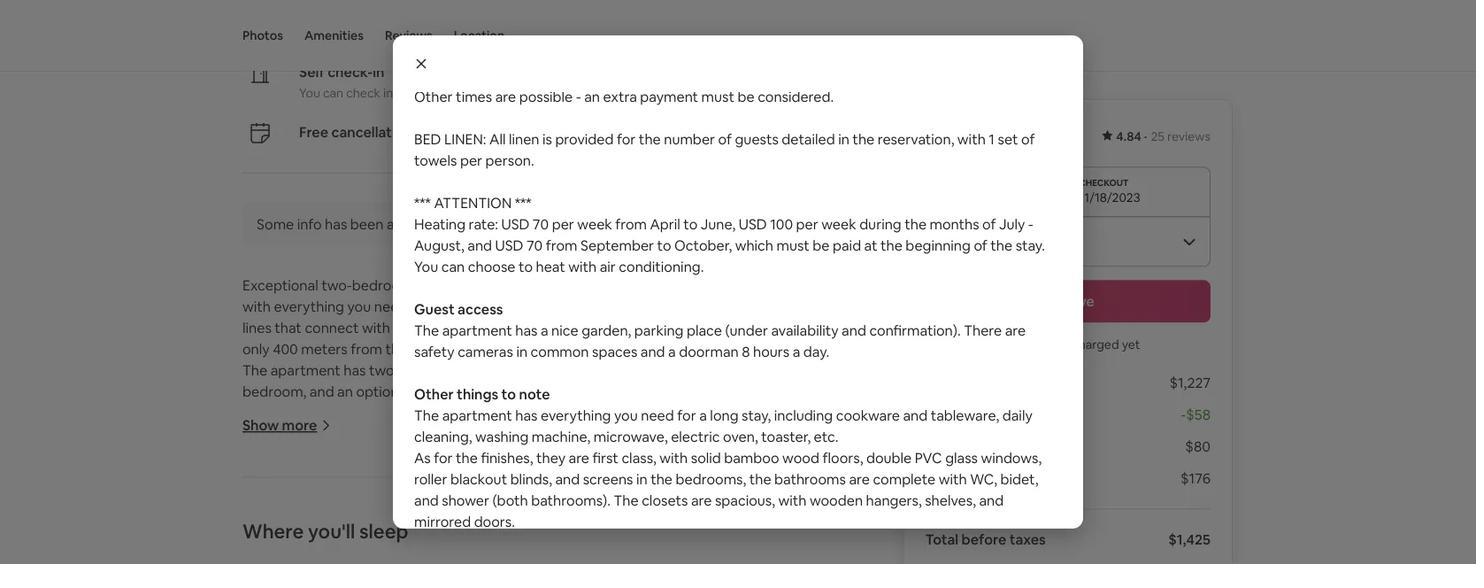 Task type: describe. For each thing, give the bounding box(es) containing it.
from up "september"
[[616, 215, 647, 233]]

are inside guest access the apartment has a nice garden, parking place (under availability and confirmation). there are safety cameras in common spaces and a doorman 8 hours a day.
[[1005, 321, 1026, 339]]

4.84 · 25 reviews
[[1117, 128, 1211, 144]]

dedicated
[[299, 2, 369, 21]]

-$58
[[1181, 406, 1211, 424]]

0 horizontal spatial fee
[[986, 437, 1008, 456]]

ask
[[707, 467, 729, 485]]

roller
[[414, 470, 448, 488]]

be inside *** attention *** heating rate: usd 70 per week from april to june, usd 100 per week during the months of july - august, and usd 70 from september to october, which must be paid at the beginning of the stay. you can choose to heat with air conditioning.
[[813, 236, 830, 254]]

the up blackout
[[456, 448, 478, 467]]

stay. inside *** attention *** heating rate: usd 70 per week from april to june, usd 100 per week during the months of july - august, and usd 70 from september to october, which must be paid at the beginning of the stay. you can choose to heat with air conditioning.
[[1016, 236, 1046, 254]]

1 vertical spatial necessary
[[520, 555, 586, 564]]

pvc
[[915, 448, 943, 467]]

with up two
[[362, 318, 390, 337]]

considered.
[[758, 87, 834, 105]]

usd right rate:
[[502, 215, 530, 233]]

check
[[346, 85, 381, 101]]

a inside other things to note the apartment has everything you need for a long stay, including cookware and tableware, daily cleaning,  washing machine, microwave, electric oven, toaster, etc. as for the finishes, they are first class, with solid bamboo wood floors, double pvc glass windows, roller blackout blinds, and screens in the bedrooms, the bathrooms are complete with wc, bidet, and shower (both bathrooms). the closets are spacious, with wooden hangers, shelves, and mirrored doors. we provide all the necessary bed and bath linen, toilet soap, kitchen soap, washing machine soap, and other items necessary for your arrival.
[[700, 406, 707, 424]]

(under
[[726, 321, 768, 339]]

aspects
[[456, 23, 507, 42]]

bathrooms,
[[398, 361, 473, 379]]

2 vertical spatial you
[[996, 337, 1017, 353]]

usd left 100
[[739, 215, 767, 233]]

and down roller
[[414, 491, 439, 509]]

dedicated workspace a common area with wifi that's well-suited for working.
[[299, 2, 610, 41]]

conditioning
[[264, 467, 346, 485]]

1 08:00 from the left
[[596, 45, 633, 63]]

a down front
[[592, 361, 600, 379]]

and up front
[[575, 318, 600, 337]]

a
[[299, 25, 308, 41]]

with up please
[[660, 448, 688, 467]]

$51 night
[[926, 121, 994, 147]]

note
[[519, 385, 550, 403]]

pets
[[280, 510, 309, 528]]

machine
[[950, 533, 1006, 552]]

winter
[[754, 467, 795, 485]]

to up october,
[[684, 215, 698, 233]]

2 that from the left
[[777, 318, 804, 337]]

other
[[442, 555, 478, 564]]

garden,
[[582, 321, 632, 339]]

usd down translated.
[[495, 236, 524, 254]]

(both
[[493, 491, 528, 509]]

all inside other things to note the apartment has everything you need for a long stay, including cookware and tableware, daily cleaning,  washing machine, microwave, electric oven, toaster, etc. as for the finishes, they are first class, with solid bamboo wood floors, double pvc glass windows, roller blackout blinds, and screens in the bedrooms, the bathrooms are complete with wc, bidet, and shower (both bathrooms). the closets are spacious, with wooden hangers, shelves, and mirrored doors. we provide all the necessary bed and bath linen, toilet soap, kitchen soap, washing machine soap, and other items necessary for your arrival.
[[492, 533, 506, 552]]

to down april
[[657, 236, 672, 254]]

cleaning fee
[[926, 437, 1008, 456]]

heating
[[414, 215, 466, 233]]

for inside bed linen: all linen is provided for the number of guests detailed in the reservation, with 1 set of towels per person.
[[617, 130, 636, 148]]

machine,
[[532, 427, 591, 445]]

1 horizontal spatial fee
[[1023, 469, 1044, 487]]

exceptional two-bedroom apartment in a high-end residential building. everything is new with everything you need for a long stay. located in a beautiful residential area, with bus lines that connect with the entire city. ideal to relax and take walks along the coast that is only 400 meters from the quiet building, which has a front garden with large trees. the apartment has two bathrooms, a laundry terrace, a large balcony in the main bedroom, and an optional garage.
[[243, 276, 821, 400]]

can inside *** attention *** heating rate: usd 70 per week from april to june, usd 100 per week during the months of july - august, and usd 70 from september to october, which must be paid at the beginning of the stay. you can choose to heat with air conditioning.
[[442, 257, 465, 275]]

airbnb
[[926, 469, 970, 487]]

an inside other aspects to highlight arrival: it is available from 08:00 a.m. to 04:00 p.m. on monday, friday, and saturday from 08:00 a.m. to 12:00 p.m. other times are possible - an extra payment must be considered.
[[585, 87, 600, 105]]

a left high-
[[504, 276, 511, 294]]

wifi
[[420, 25, 440, 41]]

everything inside other things to note the apartment has everything you need for a long stay, including cookware and tableware, daily cleaning,  washing machine, microwave, electric oven, toaster, etc. as for the finishes, they are first class, with solid bamboo wood floors, double pvc glass windows, roller blackout blinds, and screens in the bedrooms, the bathrooms are complete with wc, bidet, and shower (both bathrooms). the closets are spacious, with wooden hangers, shelves, and mirrored doors. we provide all the necessary bed and bath linen, toilet soap, kitchen soap, washing machine soap, and other items necessary for your arrival.
[[541, 406, 611, 424]]

3 soap, from the left
[[1009, 533, 1044, 552]]

for up electric
[[678, 406, 697, 424]]

1 horizontal spatial show
[[551, 215, 587, 233]]

a up entire
[[433, 297, 440, 315]]

and up bathrooms).
[[556, 470, 580, 488]]

ideal
[[489, 318, 520, 337]]

beginning
[[906, 236, 971, 254]]

your
[[611, 555, 640, 564]]

safety
[[414, 342, 455, 360]]

the inside guest access the apartment has a nice garden, parking place (under availability and confirmation). there are safety cameras in common spaces and a doorman 8 hours a day.
[[414, 321, 439, 339]]

a down nice
[[573, 340, 580, 358]]

self
[[299, 63, 325, 81]]

apartment down meters
[[271, 361, 341, 379]]

the up closets
[[651, 470, 673, 488]]

2 *** from the left
[[515, 193, 532, 212]]

are up rooms
[[569, 448, 590, 467]]

air
[[243, 467, 261, 485]]

provided
[[555, 130, 614, 148]]

100
[[770, 215, 793, 233]]

bidet,
[[1001, 470, 1039, 488]]

night
[[961, 127, 994, 145]]

the down july
[[991, 236, 1013, 254]]

photos button
[[243, 0, 283, 71]]

in down the choose on the top left of the page
[[489, 276, 500, 294]]

from down working.
[[561, 45, 593, 63]]

take
[[603, 318, 631, 337]]

must inside other aspects to highlight arrival: it is available from 08:00 a.m. to 04:00 p.m. on monday, friday, and saturday from 08:00 a.m. to 12:00 p.m. other times are possible - an extra payment must be considered.
[[702, 87, 735, 105]]

payment
[[640, 87, 699, 105]]

from up the heat
[[546, 236, 578, 254]]

charged
[[1072, 337, 1120, 353]]

- inside *** attention *** heating rate: usd 70 per week from april to june, usd 100 per week during the months of july - august, and usd 70 from september to october, which must be paid at the beginning of the stay. you can choose to heat with air conditioning.
[[1029, 215, 1034, 233]]

welcome!
[[336, 510, 399, 528]]

1 vertical spatial on
[[521, 123, 538, 141]]

that's
[[442, 25, 474, 41]]

the inside this apartment is located on the third floor of this comfortable building. air conditioning and heating with radiators in all rooms (optional, please ask for winter season rates), good internet with wi-fi, doorman. small pets are welcome!
[[430, 446, 452, 464]]

and up balcony
[[641, 342, 665, 360]]

show original language button
[[551, 215, 704, 233]]

1 vertical spatial before
[[962, 530, 1007, 549]]

other for other aspects to highlight arrival: it is available from 08:00 a.m. to 04:00 p.m. on monday, friday, and saturday from 08:00 a.m. to 12:00 p.m. other times are possible - an extra payment must be considered.
[[414, 23, 453, 42]]

a left nice
[[541, 321, 549, 339]]

for right as
[[434, 448, 453, 467]]

4.84
[[1117, 128, 1142, 144]]

wood
[[783, 448, 820, 467]]

wc,
[[971, 470, 998, 488]]

a left the day.
[[793, 342, 801, 360]]

from right saturday
[[965, 45, 997, 63]]

0 horizontal spatial show
[[243, 416, 279, 434]]

building. inside this apartment is located on the third floor of this comfortable building. air conditioning and heating with radiators in all rooms (optional, please ask for winter season rates), good internet with wi-fi, doorman. small pets are welcome!
[[651, 446, 706, 464]]

total
[[926, 530, 959, 549]]

items
[[481, 555, 517, 564]]

and up more at the left bottom of the page
[[310, 382, 334, 400]]

windows,
[[981, 448, 1042, 467]]

with up the coast
[[756, 297, 784, 315]]

linen:
[[444, 130, 487, 148]]

about this space dialog
[[393, 0, 1084, 564]]

cleaning
[[926, 437, 983, 456]]

the down garage.
[[414, 406, 439, 424]]

won't
[[1020, 337, 1052, 353]]

you inside self check-in you can check in with the building staff.
[[299, 85, 320, 101]]

apartment inside this apartment is located on the third floor of this comfortable building. air conditioning and heating with radiators in all rooms (optional, please ask for winter season rates), good internet with wi-fi, doorman. small pets are welcome!
[[272, 446, 342, 464]]

a up balcony
[[669, 342, 676, 360]]

extra
[[603, 87, 637, 105]]

to inside exceptional two-bedroom apartment in a high-end residential building. everything is new with everything you need for a long stay. located in a beautiful residential area, with bus lines that connect with the entire city. ideal to relax and take walks along the coast that is only 400 meters from the quiet building, which has a front garden with large trees. the apartment has two bathrooms, a laundry terrace, a large balcony in the main bedroom, and an optional garage.
[[524, 318, 538, 337]]

hangers,
[[866, 491, 922, 509]]

you inside other things to note the apartment has everything you need for a long stay, including cookware and tableware, daily cleaning,  washing machine, microwave, electric oven, toaster, etc. as for the finishes, they are first class, with solid bamboo wood floors, double pvc glass windows, roller blackout blinds, and screens in the bedrooms, the bathrooms are complete with wc, bidet, and shower (both bathrooms). the closets are spacious, with wooden hangers, shelves, and mirrored doors. we provide all the necessary bed and bath linen, toilet soap, kitchen soap, washing machine soap, and other items necessary for your arrival.
[[614, 406, 638, 424]]

1 vertical spatial p.m.
[[499, 66, 527, 84]]

as
[[414, 448, 431, 467]]

with up shelves,
[[939, 470, 968, 488]]

and down 'we' at the bottom
[[414, 555, 439, 564]]

on inside this apartment is located on the third floor of this comfortable building. air conditioning and heating with radiators in all rooms (optional, please ask for winter season rates), good internet with wi-fi, doorman. small pets are welcome!
[[411, 446, 427, 464]]

you inside *** attention *** heating rate: usd 70 per week from april to june, usd 100 per week during the months of july - august, and usd 70 from september to october, which must be paid at the beginning of the stay. you can choose to heat with air conditioning.
[[414, 257, 438, 275]]

the down (optional,
[[614, 491, 639, 509]]

entire
[[419, 318, 457, 337]]

workspace
[[372, 2, 445, 21]]

for inside exceptional two-bedroom apartment in a high-end residential building. everything is new with everything you need for a long stay. located in a beautiful residential area, with bus lines that connect with the entire city. ideal to relax and take walks along the coast that is only 400 meters from the quiet building, which has a front garden with large trees. the apartment has two bathrooms, a laundry terrace, a large balcony in the main bedroom, and an optional garage.
[[411, 297, 430, 315]]

bedrooms,
[[676, 470, 747, 488]]

solid
[[691, 448, 721, 467]]

and inside *** attention *** heating rate: usd 70 per week from april to june, usd 100 per week during the months of july - august, and usd 70 from september to october, which must be paid at the beginning of the stay. you can choose to heat with air conditioning.
[[468, 236, 492, 254]]

with down along
[[669, 340, 697, 358]]

in right check
[[383, 85, 393, 101]]

the inside exceptional two-bedroom apartment in a high-end residential building. everything is new with everything you need for a long stay. located in a beautiful residential area, with bus lines that connect with the entire city. ideal to relax and take walks along the coast that is only 400 meters from the quiet building, which has a front garden with large trees. the apartment has two bathrooms, a laundry terrace, a large balcony in the main bedroom, and an optional garage.
[[243, 361, 268, 379]]

·
[[1145, 128, 1148, 144]]

and down service
[[980, 491, 1004, 509]]

1 horizontal spatial a.m.
[[636, 45, 663, 63]]

in inside other things to note the apartment has everything you need for a long stay, including cookware and tableware, daily cleaning,  washing machine, microwave, electric oven, toaster, etc. as for the finishes, they are first class, with solid bamboo wood floors, double pvc glass windows, roller blackout blinds, and screens in the bedrooms, the bathrooms are complete with wc, bidet, and shower (both bathrooms). the closets are spacious, with wooden hangers, shelves, and mirrored doors. we provide all the necessary bed and bath linen, toilet soap, kitchen soap, washing machine soap, and other items necessary for your arrival.
[[637, 470, 648, 488]]

from inside exceptional two-bedroom apartment in a high-end residential building. everything is new with everything you need for a long stay. located in a beautiful residential area, with bus lines that connect with the entire city. ideal to relax and take walks along the coast that is only 400 meters from the quiet building, which has a front garden with large trees. the apartment has two bathrooms, a laundry terrace, a large balcony in the main bedroom, and an optional garage.
[[351, 340, 382, 358]]

where
[[243, 519, 304, 544]]

2 horizontal spatial per
[[796, 215, 819, 233]]

airbnb service fee
[[926, 469, 1044, 487]]

there
[[964, 321, 1002, 339]]

rooms
[[553, 467, 595, 485]]

to up available
[[510, 23, 525, 42]]

a down cameras
[[476, 361, 483, 379]]

toaster,
[[762, 427, 811, 445]]

shelves,
[[925, 491, 977, 509]]

and right availability
[[842, 321, 867, 339]]

during
[[860, 215, 902, 233]]

the down area,
[[713, 318, 735, 337]]

provide
[[439, 533, 489, 552]]

is inside bed linen: all linen is provided for the number of guests detailed in the reservation, with 1 set of towels per person.
[[543, 130, 552, 148]]

linen
[[509, 130, 540, 148]]

is inside other aspects to highlight arrival: it is available from 08:00 a.m. to 04:00 p.m. on monday, friday, and saturday from 08:00 a.m. to 12:00 p.m. other times are possible - an extra payment must be considered.
[[489, 45, 499, 63]]

two
[[369, 361, 395, 379]]

apartment up guest
[[416, 276, 486, 294]]

in down doorman
[[693, 361, 704, 379]]

the up quiet
[[394, 318, 416, 337]]

bedroom
[[352, 276, 413, 294]]

this apartment is located on the third floor of this comfortable building. air conditioning and heating with radiators in all rooms (optional, please ask for winter season rates), good internet with wi-fi, doorman. small pets are welcome!
[[243, 446, 798, 528]]

is up the day.
[[807, 318, 817, 337]]

*** attention *** heating rate: usd 70 per week from april to june, usd 100 per week during the months of july - august, and usd 70 from september to october, which must be paid at the beginning of the stay. you can choose to heat with air conditioning.
[[414, 193, 1046, 275]]

radiators
[[461, 467, 519, 485]]

2 horizontal spatial be
[[1055, 337, 1070, 353]]

with down as
[[429, 467, 457, 485]]

all inside this apartment is located on the third floor of this comfortable building. air conditioning and heating with radiators in all rooms (optional, please ask for winter season rates), good internet with wi-fi, doorman. small pets are welcome!
[[536, 467, 550, 485]]

has inside guest access the apartment has a nice garden, parking place (under availability and confirmation). there are safety cameras in common spaces and a doorman 8 hours a day.
[[516, 321, 538, 339]]

total before taxes
[[926, 530, 1046, 549]]

to up high-
[[519, 257, 533, 275]]

0 vertical spatial p.m.
[[724, 45, 752, 63]]

the up items
[[509, 533, 531, 552]]

and up the your
[[632, 533, 656, 552]]

0 vertical spatial residential
[[576, 276, 643, 294]]

has right info
[[325, 215, 347, 233]]

in down the end
[[564, 297, 575, 315]]

in inside guest access the apartment has a nice garden, parking place (under availability and confirmation). there are safety cameras in common spaces and a doorman 8 hours a day.
[[517, 342, 528, 360]]

are inside other aspects to highlight arrival: it is available from 08:00 a.m. to 04:00 p.m. on monday, friday, and saturday from 08:00 a.m. to 12:00 p.m. other times are possible - an extra payment must be considered.
[[496, 87, 516, 105]]

good
[[335, 488, 370, 507]]

free
[[299, 123, 329, 141]]

stay. inside exceptional two-bedroom apartment in a high-end residential building. everything is new with everything you need for a long stay. located in a beautiful residential area, with bus lines that connect with the entire city. ideal to relax and take walks along the coast that is only 400 meters from the quiet building, which has a front garden with large trees. the apartment has two bathrooms, a laundry terrace, a large balcony in the main bedroom, and an optional garage.
[[475, 297, 504, 315]]

with up lines
[[243, 297, 271, 315]]

reviews button
[[385, 0, 433, 71]]

0 horizontal spatial 25
[[570, 123, 586, 141]]

free cancellation before 8:00 am on oct 25
[[299, 123, 586, 141]]

spaces
[[592, 342, 638, 360]]

for down bed in the bottom of the page
[[589, 555, 608, 564]]

for inside this apartment is located on the third floor of this comfortable building. air conditioning and heating with radiators in all rooms (optional, please ask for winter season rates), good internet with wi-fi, doorman. small pets are welcome!
[[732, 467, 751, 485]]

0 vertical spatial 70
[[533, 215, 549, 233]]

common inside guest access the apartment has a nice garden, parking place (under availability and confirmation). there are safety cameras in common spaces and a doorman 8 hours a day.
[[531, 342, 589, 360]]

third
[[455, 446, 486, 464]]

blackout
[[451, 470, 507, 488]]

1 vertical spatial 70
[[527, 236, 543, 254]]

available
[[502, 45, 558, 63]]

1 vertical spatial residential
[[650, 297, 718, 315]]

in up check
[[373, 63, 385, 81]]

are down floors,
[[849, 470, 870, 488]]

for inside the dedicated workspace a common area with wifi that's well-suited for working.
[[542, 25, 558, 41]]



Task type: vqa. For each thing, say whether or not it's contained in the screenshot.
Ocaso inside 'Hosted by Ocaso Joined in February 2019'
no



Task type: locate. For each thing, give the bounding box(es) containing it.
soap, right kitchen
[[856, 533, 891, 552]]

1 that from the left
[[275, 318, 302, 337]]

bus
[[787, 297, 810, 315]]

reservation,
[[878, 130, 955, 148]]

2 horizontal spatial you
[[996, 337, 1017, 353]]

1 vertical spatial you
[[414, 257, 438, 275]]

1 horizontal spatial washing
[[894, 533, 947, 552]]

check-
[[328, 63, 373, 81]]

can inside self check-in you can check in with the building staff.
[[323, 85, 344, 101]]

0 horizontal spatial need
[[374, 297, 408, 315]]

p.m. right 04:00
[[724, 45, 752, 63]]

2 week from the left
[[822, 215, 857, 233]]

1 horizontal spatial large
[[700, 340, 733, 358]]

1 horizontal spatial be
[[813, 236, 830, 254]]

first
[[593, 448, 619, 467]]

1 horizontal spatial per
[[552, 215, 574, 233]]

2 horizontal spatial on
[[755, 45, 771, 63]]

week up the paid
[[822, 215, 857, 233]]

washing down hangers,
[[894, 533, 947, 552]]

apartment down things
[[442, 406, 512, 424]]

0 horizontal spatial washing
[[475, 427, 529, 445]]

the inside self check-in you can check in with the building staff.
[[423, 85, 443, 101]]

common inside the dedicated workspace a common area with wifi that's well-suited for working.
[[311, 25, 362, 41]]

everything
[[274, 297, 344, 315], [541, 406, 611, 424]]

stay. up ideal
[[475, 297, 504, 315]]

cameras
[[458, 342, 513, 360]]

1 vertical spatial washing
[[894, 533, 947, 552]]

the left number
[[639, 130, 661, 148]]

linen,
[[693, 533, 727, 552]]

with down roller
[[428, 488, 456, 507]]

1 vertical spatial you
[[614, 406, 638, 424]]

1 vertical spatial be
[[813, 236, 830, 254]]

2 other from the top
[[414, 87, 453, 105]]

1 vertical spatial everything
[[541, 406, 611, 424]]

has inside other things to note the apartment has everything you need for a long stay, including cookware and tableware, daily cleaning,  washing machine, microwave, electric oven, toaster, etc. as for the finishes, they are first class, with solid bamboo wood floors, double pvc glass windows, roller blackout blinds, and screens in the bedrooms, the bathrooms are complete with wc, bidet, and shower (both bathrooms). the closets are spacious, with wooden hangers, shelves, and mirrored doors. we provide all the necessary bed and bath linen, toilet soap, kitchen soap, washing machine soap, and other items necessary for your arrival.
[[516, 406, 538, 424]]

with left air
[[569, 257, 597, 275]]

complete
[[873, 470, 936, 488]]

0 vertical spatial an
[[585, 87, 600, 105]]

which inside *** attention *** heating rate: usd 70 per week from april to june, usd 100 per week during the months of july - august, and usd 70 from september to october, which must be paid at the beginning of the stay. you can choose to heat with air conditioning.
[[735, 236, 774, 254]]

at
[[865, 236, 878, 254]]

other up "free cancellation before 8:00 am on oct 25"
[[414, 87, 453, 105]]

reserve button
[[926, 280, 1211, 323]]

per down 'linen:'
[[460, 151, 483, 169]]

the right "at"
[[881, 236, 903, 254]]

location
[[454, 27, 505, 43]]

fee up service
[[986, 437, 1008, 456]]

show up this
[[243, 416, 279, 434]]

of left july
[[983, 215, 997, 233]]

are
[[496, 87, 516, 105], [1005, 321, 1026, 339], [569, 448, 590, 467], [849, 470, 870, 488], [691, 491, 712, 509], [313, 510, 333, 528]]

common up terrace,
[[531, 342, 589, 360]]

0 horizontal spatial an
[[337, 382, 353, 400]]

1 vertical spatial other
[[414, 87, 453, 105]]

1 horizontal spatial you
[[414, 257, 438, 275]]

are inside this apartment is located on the third floor of this comfortable building. air conditioning and heating with radiators in all rooms (optional, please ask for winter season rates), good internet with wi-fi, doorman. small pets are welcome!
[[313, 510, 333, 528]]

0 horizontal spatial before
[[416, 123, 460, 141]]

well-
[[477, 25, 504, 41]]

building.
[[646, 276, 701, 294], [651, 446, 706, 464]]

- right possible
[[576, 87, 581, 105]]

and up good
[[349, 467, 374, 485]]

optional
[[356, 382, 410, 400]]

0 horizontal spatial everything
[[274, 297, 344, 315]]

long inside other things to note the apartment has everything you need for a long stay, including cookware and tableware, daily cleaning,  washing machine, microwave, electric oven, toaster, etc. as for the finishes, they are first class, with solid bamboo wood floors, double pvc glass windows, roller blackout blinds, and screens in the bedrooms, the bathrooms are complete with wc, bidet, and shower (both bathrooms). the closets are spacious, with wooden hangers, shelves, and mirrored doors. we provide all the necessary bed and bath linen, toilet soap, kitchen soap, washing machine soap, and other items necessary for your arrival.
[[710, 406, 739, 424]]

with down bathrooms
[[779, 491, 807, 509]]

1 horizontal spatial need
[[641, 406, 675, 424]]

0 vertical spatial -
[[576, 87, 581, 105]]

discount
[[1007, 406, 1063, 424]]

everything up "connect"
[[274, 297, 344, 315]]

that up 400
[[275, 318, 302, 337]]

1 horizontal spatial that
[[777, 318, 804, 337]]

and inside this apartment is located on the third floor of this comfortable building. air conditioning and heating with radiators in all rooms (optional, please ask for winter season rates), good internet with wi-fi, doorman. small pets are welcome!
[[349, 467, 374, 485]]

25 right oct
[[570, 123, 586, 141]]

on up roller
[[411, 446, 427, 464]]

1 horizontal spatial stay.
[[1016, 236, 1046, 254]]

place
[[687, 321, 722, 339]]

a.m. down arrival:
[[414, 66, 441, 84]]

1 horizontal spatial soap,
[[856, 533, 891, 552]]

bath
[[659, 533, 690, 552]]

wi-
[[459, 488, 482, 507]]

04:00
[[683, 45, 721, 63]]

0 horizontal spatial that
[[275, 318, 302, 337]]

access
[[458, 300, 503, 318]]

0 horizontal spatial stay.
[[475, 297, 504, 315]]

0 horizontal spatial can
[[323, 85, 344, 101]]

per right 100
[[796, 215, 819, 233]]

1 vertical spatial need
[[641, 406, 675, 424]]

relax
[[541, 318, 572, 337]]

internet
[[373, 488, 425, 507]]

0 vertical spatial before
[[416, 123, 460, 141]]

to left 04:00
[[666, 45, 680, 63]]

0 vertical spatial a.m.
[[636, 45, 663, 63]]

2 vertical spatial on
[[411, 446, 427, 464]]

you'll
[[308, 519, 355, 544]]

etc.
[[814, 427, 839, 445]]

1 vertical spatial can
[[442, 257, 465, 275]]

amenities
[[305, 27, 364, 43]]

be inside other aspects to highlight arrival: it is available from 08:00 a.m. to 04:00 p.m. on monday, friday, and saturday from 08:00 a.m. to 12:00 p.m. other times are possible - an extra payment must be considered.
[[738, 87, 755, 105]]

0 horizontal spatial week
[[578, 215, 612, 233]]

0 vertical spatial you
[[299, 85, 320, 101]]

must
[[702, 87, 735, 105], [777, 236, 810, 254]]

friday,
[[832, 45, 874, 63]]

for right provided
[[617, 130, 636, 148]]

you
[[347, 297, 371, 315], [614, 406, 638, 424]]

1 vertical spatial stay.
[[475, 297, 504, 315]]

are right times
[[496, 87, 516, 105]]

2 soap, from the left
[[856, 533, 891, 552]]

of left 'this'
[[523, 446, 537, 464]]

need up microwave, on the bottom of the page
[[641, 406, 675, 424]]

is inside this apartment is located on the third floor of this comfortable building. air conditioning and heating with radiators in all rooms (optional, please ask for winter season rates), good internet with wi-fi, doorman. small pets are welcome!
[[345, 446, 355, 464]]

1 horizontal spatial must
[[777, 236, 810, 254]]

25 right the · at top
[[1151, 128, 1165, 144]]

in inside this apartment is located on the third floor of this comfortable building. air conditioning and heating with radiators in all rooms (optional, please ask for winter season rates), good internet with wi-fi, doorman. small pets are welcome!
[[522, 467, 533, 485]]

stay.
[[1016, 236, 1046, 254], [475, 297, 504, 315]]

has down located
[[516, 321, 538, 339]]

main
[[732, 361, 764, 379]]

1 vertical spatial a.m.
[[414, 66, 441, 84]]

of left guests
[[719, 130, 732, 148]]

is left new
[[778, 276, 787, 294]]

sleep
[[359, 519, 408, 544]]

the up quiet
[[414, 321, 439, 339]]

of down the months
[[974, 236, 988, 254]]

0 horizontal spatial p.m.
[[499, 66, 527, 84]]

blinds,
[[511, 470, 552, 488]]

building. inside exceptional two-bedroom apartment in a high-end residential building. everything is new with everything you need for a long stay. located in a beautiful residential area, with bus lines that connect with the entire city. ideal to relax and take walks along the coast that is only 400 meters from the quiet building, which has a front garden with large trees. the apartment has two bathrooms, a laundry terrace, a large balcony in the main bedroom, and an optional garage.
[[646, 276, 701, 294]]

need inside other things to note the apartment has everything you need for a long stay, including cookware and tableware, daily cleaning,  washing machine, microwave, electric oven, toaster, etc. as for the finishes, they are first class, with solid bamboo wood floors, double pvc glass windows, roller blackout blinds, and screens in the bedrooms, the bathrooms are complete with wc, bidet, and shower (both bathrooms). the closets are spacious, with wooden hangers, shelves, and mirrored doors. we provide all the necessary bed and bath linen, toilet soap, kitchen soap, washing machine soap, and other items necessary for your arrival.
[[641, 406, 675, 424]]

1 horizontal spatial -
[[1029, 215, 1034, 233]]

0 vertical spatial common
[[311, 25, 362, 41]]

0 horizontal spatial residential
[[576, 276, 643, 294]]

1 vertical spatial -
[[1029, 215, 1034, 233]]

airbnb service fee button
[[926, 469, 1044, 487]]

where you'll sleep region
[[236, 519, 828, 564]]

0 vertical spatial all
[[536, 467, 550, 485]]

per up the heat
[[552, 215, 574, 233]]

0 horizontal spatial 08:00
[[596, 45, 633, 63]]

residential
[[576, 276, 643, 294], [650, 297, 718, 315]]

comfortable
[[567, 446, 648, 464]]

laundry
[[486, 361, 535, 379]]

other down bathrooms,
[[414, 385, 454, 403]]

week
[[578, 215, 612, 233], [822, 215, 857, 233]]

1 vertical spatial all
[[492, 533, 506, 552]]

are down "bedrooms,"
[[691, 491, 712, 509]]

long up oven,
[[710, 406, 739, 424]]

possible
[[519, 87, 573, 105]]

small
[[243, 510, 277, 528]]

number
[[664, 130, 715, 148]]

2 vertical spatial be
[[1055, 337, 1070, 353]]

0 horizontal spatial -
[[576, 87, 581, 105]]

which inside exceptional two-bedroom apartment in a high-end residential building. everything is new with everything you need for a long stay. located in a beautiful residential area, with bus lines that connect with the entire city. ideal to relax and take walks along the coast that is only 400 meters from the quiet building, which has a front garden with large trees. the apartment has two bathrooms, a laundry terrace, a large balcony in the main bedroom, and an optional garage.
[[506, 340, 544, 358]]

june,
[[701, 215, 736, 233]]

residential down air
[[576, 276, 643, 294]]

automatically
[[387, 215, 475, 233]]

0 vertical spatial washing
[[475, 427, 529, 445]]

apartment inside guest access the apartment has a nice garden, parking place (under availability and confirmation). there are safety cameras in common spaces and a doorman 8 hours a day.
[[442, 321, 512, 339]]

08:00 down working.
[[596, 45, 633, 63]]

the down cleaning,
[[430, 446, 452, 464]]

1 horizontal spatial residential
[[650, 297, 718, 315]]

and up pvc
[[904, 406, 928, 424]]

2 horizontal spatial soap,
[[1009, 533, 1044, 552]]

for up entire
[[411, 297, 430, 315]]

located
[[508, 297, 561, 315]]

1 horizontal spatial 25
[[1151, 128, 1165, 144]]

other aspects to highlight arrival: it is available from 08:00 a.m. to 04:00 p.m. on monday, friday, and saturday from 08:00 a.m. to 12:00 p.m. other times are possible - an extra payment must be considered.
[[414, 23, 1037, 105]]

show left the original at the top left
[[551, 215, 587, 233]]

new
[[790, 276, 818, 294]]

1 horizontal spatial 08:00
[[1000, 45, 1037, 63]]

0 vertical spatial long
[[443, 297, 472, 315]]

an inside exceptional two-bedroom apartment in a high-end residential building. everything is new with everything you need for a long stay. located in a beautiful residential area, with bus lines that connect with the entire city. ideal to relax and take walks along the coast that is only 400 meters from the quiet building, which has a front garden with large trees. the apartment has two bathrooms, a laundry terrace, a large balcony in the main bedroom, and an optional garage.
[[337, 382, 353, 400]]

everything inside exceptional two-bedroom apartment in a high-end residential building. everything is new with everything you need for a long stay. located in a beautiful residential area, with bus lines that connect with the entire city. ideal to relax and take walks along the coast that is only 400 meters from the quiet building, which has a front garden with large trees. the apartment has two bathrooms, a laundry terrace, a large balcony in the main bedroom, and an optional garage.
[[274, 297, 344, 315]]

0 vertical spatial other
[[414, 23, 453, 42]]

0 horizontal spatial common
[[311, 25, 362, 41]]

other inside other things to note the apartment has everything you need for a long stay, including cookware and tableware, daily cleaning,  washing machine, microwave, electric oven, toaster, etc. as for the finishes, they are first class, with solid bamboo wood floors, double pvc glass windows, roller blackout blinds, and screens in the bedrooms, the bathrooms are complete with wc, bidet, and shower (both bathrooms). the closets are spacious, with wooden hangers, shelves, and mirrored doors. we provide all the necessary bed and bath linen, toilet soap, kitchen soap, washing machine soap, and other items necessary for your arrival.
[[414, 385, 454, 403]]

is right linen
[[543, 130, 552, 148]]

amenities button
[[305, 0, 364, 71]]

the up beginning
[[905, 215, 927, 233]]

0 horizontal spatial long
[[443, 297, 472, 315]]

need inside exceptional two-bedroom apartment in a high-end residential building. everything is new with everything you need for a long stay. located in a beautiful residential area, with bus lines that connect with the entire city. ideal to relax and take walks along the coast that is only 400 meters from the quiet building, which has a front garden with large trees. the apartment has two bathrooms, a laundry terrace, a large balcony in the main bedroom, and an optional garage.
[[374, 297, 408, 315]]

0 horizontal spatial which
[[506, 340, 544, 358]]

you won't be charged yet
[[996, 337, 1141, 353]]

0 vertical spatial building.
[[646, 276, 701, 294]]

0 vertical spatial you
[[347, 297, 371, 315]]

of
[[719, 130, 732, 148], [1022, 130, 1035, 148], [983, 215, 997, 233], [974, 236, 988, 254], [523, 446, 537, 464]]

1 horizontal spatial everything
[[541, 406, 611, 424]]

on inside other aspects to highlight arrival: it is available from 08:00 a.m. to 04:00 p.m. on monday, friday, and saturday from 08:00 a.m. to 12:00 p.m. other times are possible - an extra payment must be considered.
[[755, 45, 771, 63]]

doors.
[[474, 512, 515, 530]]

in down 'class,'
[[637, 470, 648, 488]]

$1,227
[[1170, 374, 1211, 392]]

has down nice
[[547, 340, 570, 358]]

september
[[581, 236, 654, 254]]

hours
[[754, 342, 790, 360]]

1 vertical spatial long
[[710, 406, 739, 424]]

***
[[414, 193, 431, 212], [515, 193, 532, 212]]

everything up machine,
[[541, 406, 611, 424]]

with inside the dedicated workspace a common area with wifi that's well-suited for working.
[[392, 25, 417, 41]]

08:00
[[596, 45, 633, 63], [1000, 45, 1037, 63]]

has left two
[[344, 361, 366, 379]]

1 horizontal spatial long
[[710, 406, 739, 424]]

with inside bed linen: all linen is provided for the number of guests detailed in the reservation, with 1 set of towels per person.
[[958, 130, 986, 148]]

building. down conditioning.
[[646, 276, 701, 294]]

0 horizontal spatial you
[[299, 85, 320, 101]]

mirrored
[[414, 512, 471, 530]]

an left optional
[[337, 382, 353, 400]]

has
[[325, 215, 347, 233], [516, 321, 538, 339], [547, 340, 570, 358], [344, 361, 366, 379], [516, 406, 538, 424]]

1 week from the left
[[578, 215, 612, 233]]

per inside bed linen: all linen is provided for the number of guests detailed in the reservation, with 1 set of towels per person.
[[460, 151, 483, 169]]

8:00
[[463, 123, 493, 141]]

to down located
[[524, 318, 538, 337]]

been
[[350, 215, 384, 233]]

with inside *** attention *** heating rate: usd 70 per week from april to june, usd 100 per week during the months of july - august, and usd 70 from september to october, which must be paid at the beginning of the stay. you can choose to heat with air conditioning.
[[569, 257, 597, 275]]

large down spaces
[[603, 361, 636, 379]]

other
[[414, 23, 453, 42], [414, 87, 453, 105], [414, 385, 454, 403]]

with down workspace
[[392, 25, 417, 41]]

yet
[[1122, 337, 1141, 353]]

1 *** from the left
[[414, 193, 431, 212]]

you left won't
[[996, 337, 1017, 353]]

- down $1,227
[[1181, 406, 1187, 424]]

april
[[650, 215, 681, 233]]

in inside bed linen: all linen is provided for the number of guests detailed in the reservation, with 1 set of towels per person.
[[839, 130, 850, 148]]

can down august,
[[442, 257, 465, 275]]

set
[[998, 130, 1019, 148]]

a up nice
[[578, 297, 586, 315]]

and inside other aspects to highlight arrival: it is available from 08:00 a.m. to 04:00 p.m. on monday, friday, and saturday from 08:00 a.m. to 12:00 p.m. other times are possible - an extra payment must be considered.
[[877, 45, 901, 63]]

3 other from the top
[[414, 385, 454, 403]]

finishes,
[[481, 448, 533, 467]]

0 horizontal spatial on
[[411, 446, 427, 464]]

- inside other aspects to highlight arrival: it is available from 08:00 a.m. to 04:00 p.m. on monday, friday, and saturday from 08:00 a.m. to 12:00 p.m. other times are possible - an extra payment must be considered.
[[576, 87, 581, 105]]

other for other things to note the apartment has everything you need for a long stay, including cookware and tableware, daily cleaning,  washing machine, microwave, electric oven, toaster, etc. as for the finishes, they are first class, with solid bamboo wood floors, double pvc glass windows, roller blackout blinds, and screens in the bedrooms, the bathrooms are complete with wc, bidet, and shower (both bathrooms). the closets are spacious, with wooden hangers, shelves, and mirrored doors. we provide all the necessary bed and bath linen, toilet soap, kitchen soap, washing machine soap, and other items necessary for your arrival.
[[414, 385, 454, 403]]

bed
[[603, 533, 629, 552]]

season
[[243, 488, 288, 507]]

2 vertical spatial -
[[1181, 406, 1187, 424]]

other up arrival:
[[414, 23, 453, 42]]

1 other from the top
[[414, 23, 453, 42]]

1 horizontal spatial you
[[614, 406, 638, 424]]

11/18/2023
[[1080, 190, 1141, 206]]

1 horizontal spatial week
[[822, 215, 857, 233]]

0 vertical spatial which
[[735, 236, 774, 254]]

show more button
[[243, 416, 331, 434]]

tableware,
[[931, 406, 1000, 424]]

you down self
[[299, 85, 320, 101]]

1 vertical spatial fee
[[1023, 469, 1044, 487]]

detailed
[[782, 130, 836, 148]]

1 soap, from the left
[[767, 533, 802, 552]]

long inside exceptional two-bedroom apartment in a high-end residential building. everything is new with everything you need for a long stay. located in a beautiful residential area, with bus lines that connect with the entire city. ideal to relax and take walks along the coast that is only 400 meters from the quiet building, which has a front garden with large trees. the apartment has two bathrooms, a laundry terrace, a large balcony in the main bedroom, and an optional garage.
[[443, 297, 472, 315]]

in right detailed in the top right of the page
[[839, 130, 850, 148]]

1 horizontal spatial an
[[585, 87, 600, 105]]

you up microwave, on the bottom of the page
[[614, 406, 638, 424]]

the left reservation,
[[853, 130, 875, 148]]

floors,
[[823, 448, 864, 467]]

rate:
[[469, 215, 499, 233]]

you inside exceptional two-bedroom apartment in a high-end residential building. everything is new with everything you need for a long stay. located in a beautiful residential area, with bus lines that connect with the entire city. ideal to relax and take walks along the coast that is only 400 meters from the quiet building, which has a front garden with large trees. the apartment has two bathrooms, a laundry terrace, a large balcony in the main bedroom, and an optional garage.
[[347, 297, 371, 315]]

the up two
[[386, 340, 408, 358]]

0 horizontal spatial ***
[[414, 193, 431, 212]]

must down 100
[[777, 236, 810, 254]]

1 horizontal spatial p.m.
[[724, 45, 752, 63]]

1 horizontal spatial all
[[536, 467, 550, 485]]

of inside this apartment is located on the third floor of this comfortable building. air conditioning and heating with radiators in all rooms (optional, please ask for winter season rates), good internet with wi-fi, doorman. small pets are welcome!
[[523, 446, 537, 464]]

the down doorman
[[707, 361, 729, 379]]

apartment inside other things to note the apartment has everything you need for a long stay, including cookware and tableware, daily cleaning,  washing machine, microwave, electric oven, toaster, etc. as for the finishes, they are first class, with solid bamboo wood floors, double pvc glass windows, roller blackout blinds, and screens in the bedrooms, the bathrooms are complete with wc, bidet, and shower (both bathrooms). the closets are spacious, with wooden hangers, shelves, and mirrored doors. we provide all the necessary bed and bath linen, toilet soap, kitchen soap, washing machine soap, and other items necessary for your arrival.
[[442, 406, 512, 424]]

2 vertical spatial other
[[414, 385, 454, 403]]

1 vertical spatial building.
[[651, 446, 706, 464]]

fee down windows, at the right of the page
[[1023, 469, 1044, 487]]

per
[[460, 151, 483, 169], [552, 215, 574, 233], [796, 215, 819, 233]]

of right set
[[1022, 130, 1035, 148]]

to down arrival:
[[445, 66, 459, 84]]

2 horizontal spatial -
[[1181, 406, 1187, 424]]

area,
[[721, 297, 753, 315]]

0 horizontal spatial soap,
[[767, 533, 802, 552]]

necessary right items
[[520, 555, 586, 564]]

october,
[[675, 236, 732, 254]]

which down 100
[[735, 236, 774, 254]]

1 horizontal spatial before
[[962, 530, 1007, 549]]

location button
[[454, 0, 505, 71]]

0 vertical spatial necessary
[[534, 533, 600, 552]]

0 vertical spatial must
[[702, 87, 735, 105]]

1 vertical spatial must
[[777, 236, 810, 254]]

taxes
[[1010, 530, 1046, 549]]

0 horizontal spatial be
[[738, 87, 755, 105]]

p.m. up staff.
[[499, 66, 527, 84]]

all up items
[[492, 533, 506, 552]]

to inside other things to note the apartment has everything you need for a long stay, including cookware and tableware, daily cleaning,  washing machine, microwave, electric oven, toaster, etc. as for the finishes, they are first class, with solid bamboo wood floors, double pvc glass windows, roller blackout blinds, and screens in the bedrooms, the bathrooms are complete with wc, bidet, and shower (both bathrooms). the closets are spacious, with wooden hangers, shelves, and mirrored doors. we provide all the necessary bed and bath linen, toilet soap, kitchen soap, washing machine soap, and other items necessary for your arrival.
[[502, 385, 516, 403]]

the down the bamboo
[[750, 470, 772, 488]]

1 vertical spatial common
[[531, 342, 589, 360]]

availability
[[772, 321, 839, 339]]

you down two-
[[347, 297, 371, 315]]

washing up "floor"
[[475, 427, 529, 445]]

1 vertical spatial an
[[337, 382, 353, 400]]

2 08:00 from the left
[[1000, 45, 1037, 63]]

washing
[[475, 427, 529, 445], [894, 533, 947, 552]]

*** up automatically
[[414, 193, 431, 212]]

a
[[504, 276, 511, 294], [433, 297, 440, 315], [578, 297, 586, 315], [541, 321, 549, 339], [573, 340, 580, 358], [669, 342, 676, 360], [793, 342, 801, 360], [476, 361, 483, 379], [592, 361, 600, 379], [700, 406, 707, 424]]

end
[[548, 276, 573, 294]]

must inside *** attention *** heating rate: usd 70 per week from april to june, usd 100 per week during the months of july - august, and usd 70 from september to october, which must be paid at the beginning of the stay. you can choose to heat with air conditioning.
[[777, 236, 810, 254]]

with inside self check-in you can check in with the building staff.
[[396, 85, 421, 101]]

are right there
[[1005, 321, 1026, 339]]

$51
[[926, 121, 957, 147]]

0 horizontal spatial large
[[603, 361, 636, 379]]

0 vertical spatial large
[[700, 340, 733, 358]]

soap, right "machine"
[[1009, 533, 1044, 552]]

1 horizontal spatial on
[[521, 123, 538, 141]]

in up laundry
[[517, 342, 528, 360]]

0 vertical spatial everything
[[274, 297, 344, 315]]



